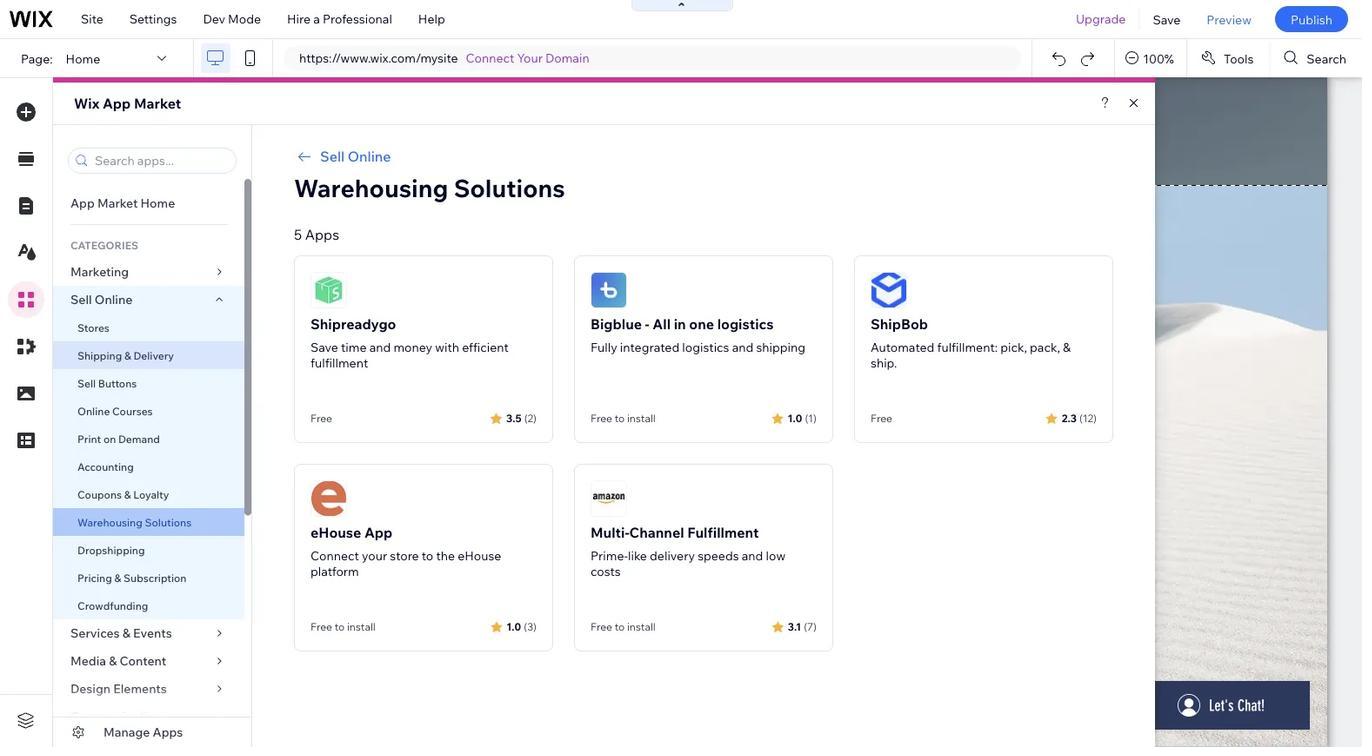 Task type: locate. For each thing, give the bounding box(es) containing it.
install
[[627, 412, 656, 425], [347, 621, 376, 634], [627, 621, 656, 634]]

communication link
[[53, 704, 244, 731]]

& right pricing in the left of the page
[[114, 572, 121, 585]]

3.5 (2)
[[506, 412, 537, 425]]

& left the delivery
[[124, 349, 131, 362]]

like
[[628, 549, 647, 564]]

ehouse app logo image
[[310, 481, 347, 517]]

save up 100%
[[1153, 12, 1181, 27]]

100% button
[[1115, 39, 1186, 77]]

0 vertical spatial online
[[348, 148, 391, 165]]

save inside 'button'
[[1153, 12, 1181, 27]]

2 vertical spatial sell
[[77, 377, 96, 390]]

ehouse right the at the bottom left
[[458, 549, 501, 564]]

to inside ehouse app connect your store to the ehouse platform
[[422, 549, 433, 564]]

free to install down costs at the left
[[591, 621, 656, 634]]

& for subscription
[[114, 572, 121, 585]]

2 vertical spatial online
[[77, 405, 110, 418]]

events
[[133, 626, 172, 641]]

free down platform
[[310, 621, 332, 634]]

install for your
[[347, 621, 376, 634]]

save inside shipreadygo save time and money with efficient fulfillment
[[310, 340, 338, 355]]

1.0 (1)
[[788, 412, 817, 425]]

ship.
[[871, 356, 897, 371]]

0 horizontal spatial warehousing
[[77, 516, 142, 529]]

channel
[[629, 524, 684, 542]]

0 vertical spatial connect
[[466, 50, 514, 66]]

warehousing solutions
[[294, 173, 565, 203], [77, 516, 192, 529]]

to for your
[[335, 621, 345, 634]]

sell up stores
[[70, 292, 92, 307]]

free for ehouse app
[[310, 621, 332, 634]]

sell down shipping
[[77, 377, 96, 390]]

online courses
[[77, 405, 153, 418]]

2 vertical spatial app
[[364, 524, 393, 542]]

1 horizontal spatial solutions
[[454, 173, 565, 203]]

0 vertical spatial save
[[1153, 12, 1181, 27]]

to left the at the bottom left
[[422, 549, 433, 564]]

0 horizontal spatial connect
[[310, 549, 359, 564]]

home down site
[[66, 51, 100, 66]]

app up your
[[364, 524, 393, 542]]

professional
[[323, 11, 392, 27]]

publish button
[[1275, 6, 1348, 32]]

accounting
[[77, 461, 134, 474]]

0 vertical spatial ehouse
[[310, 524, 361, 542]]

0 vertical spatial sell online
[[320, 148, 391, 165]]

to down fully
[[615, 412, 625, 425]]

1 vertical spatial connect
[[310, 549, 359, 564]]

1 horizontal spatial warehousing
[[294, 173, 448, 203]]

free to install
[[591, 412, 656, 425], [310, 621, 376, 634], [591, 621, 656, 634]]

communication
[[70, 710, 165, 725]]

pricing
[[77, 572, 112, 585]]

1 vertical spatial apps
[[153, 725, 183, 741]]

free down ship.
[[871, 412, 892, 425]]

connect
[[466, 50, 514, 66], [310, 549, 359, 564]]

shipping
[[77, 349, 122, 362]]

1 vertical spatial home
[[140, 196, 175, 211]]

warehousing
[[294, 173, 448, 203], [77, 516, 142, 529]]

1 vertical spatial sell
[[70, 292, 92, 307]]

and inside shipreadygo save time and money with efficient fulfillment
[[369, 340, 391, 355]]

free to install down platform
[[310, 621, 376, 634]]

your
[[517, 50, 543, 66]]

app for ehouse
[[364, 524, 393, 542]]

free
[[310, 412, 332, 425], [591, 412, 612, 425], [871, 412, 892, 425], [310, 621, 332, 634], [591, 621, 612, 634]]

1 vertical spatial solutions
[[145, 516, 192, 529]]

2 horizontal spatial app
[[364, 524, 393, 542]]

preview
[[1207, 12, 1251, 27]]

coupons & loyalty link
[[53, 481, 244, 509]]

demand
[[118, 433, 160, 446]]

marketing
[[70, 264, 129, 280]]

and inside bigblue ‑ all in one logistics fully integrated logistics and shipping
[[732, 340, 753, 355]]

connect up platform
[[310, 549, 359, 564]]

‑
[[645, 316, 650, 333]]

install down integrated
[[627, 412, 656, 425]]

services & events link
[[53, 620, 244, 648]]

save up fulfillment
[[310, 340, 338, 355]]

warehousing solutions link
[[53, 509, 244, 537]]

0 horizontal spatial ehouse
[[310, 524, 361, 542]]

1 vertical spatial market
[[97, 196, 138, 211]]

ehouse down "ehouse app logo"
[[310, 524, 361, 542]]

sell online link
[[294, 146, 1113, 167], [53, 286, 244, 314]]

install down "like"
[[627, 621, 656, 634]]

(3)
[[524, 621, 537, 634]]

shipbob logo image
[[871, 272, 907, 309]]

free down costs at the left
[[591, 621, 612, 634]]

costs
[[591, 564, 621, 580]]

1 vertical spatial warehousing solutions
[[77, 516, 192, 529]]

2.3 (12)
[[1062, 412, 1097, 425]]

market up the categories
[[97, 196, 138, 211]]

delivery
[[134, 349, 174, 362]]

hire
[[287, 11, 311, 27]]

apps inside manage apps button
[[153, 725, 183, 741]]

apps for 5 apps
[[305, 226, 339, 244]]

apps right manage
[[153, 725, 183, 741]]

0 horizontal spatial sell online link
[[53, 286, 244, 314]]

0 vertical spatial apps
[[305, 226, 339, 244]]

& right pack, at the top right of the page
[[1063, 340, 1071, 355]]

0 horizontal spatial app
[[70, 196, 95, 211]]

warehousing up dropshipping
[[77, 516, 142, 529]]

stores
[[77, 321, 109, 334]]

hire a professional
[[287, 11, 392, 27]]

install for prime-
[[627, 621, 656, 634]]

1 vertical spatial app
[[70, 196, 95, 211]]

to for prime-
[[615, 621, 625, 634]]

0 horizontal spatial 1.0
[[506, 621, 521, 634]]

and left low on the bottom right
[[742, 549, 763, 564]]

market
[[134, 95, 181, 112], [97, 196, 138, 211]]

0 horizontal spatial home
[[66, 51, 100, 66]]

services & events
[[70, 626, 172, 641]]

a
[[313, 11, 320, 27]]

search button
[[1270, 39, 1362, 77]]

Search apps... field
[[90, 149, 230, 173]]

connect left your
[[466, 50, 514, 66]]

1.0 for logistics
[[788, 412, 802, 425]]

& left events
[[122, 626, 130, 641]]

0 vertical spatial 1.0
[[788, 412, 802, 425]]

install down platform
[[347, 621, 376, 634]]

free right (2)
[[591, 412, 612, 425]]

and right 'time'
[[369, 340, 391, 355]]

print
[[77, 433, 101, 446]]

0 vertical spatial market
[[134, 95, 181, 112]]

1 vertical spatial ehouse
[[458, 549, 501, 564]]

and left 'shipping'
[[732, 340, 753, 355]]

sell up 5 apps
[[320, 148, 345, 165]]

sell online
[[320, 148, 391, 165], [70, 292, 133, 307]]

0 vertical spatial warehousing solutions
[[294, 173, 565, 203]]

1 vertical spatial sell online link
[[53, 286, 244, 314]]

market up 'search apps...' field
[[134, 95, 181, 112]]

app up the categories
[[70, 196, 95, 211]]

to down platform
[[335, 621, 345, 634]]

1 horizontal spatial 1.0
[[788, 412, 802, 425]]

bigblue ‑ all in one logistics logo image
[[591, 272, 627, 309]]

logistics down "one" at the top
[[682, 340, 729, 355]]

https://www.wix.com/mysite connect your domain
[[299, 50, 589, 66]]

connect inside ehouse app connect your store to the ehouse platform
[[310, 549, 359, 564]]

1 vertical spatial save
[[310, 340, 338, 355]]

& left loyalty
[[124, 488, 131, 501]]

to down costs at the left
[[615, 621, 625, 634]]

app
[[103, 95, 131, 112], [70, 196, 95, 211], [364, 524, 393, 542]]

coupons
[[77, 488, 122, 501]]

1 horizontal spatial ehouse
[[458, 549, 501, 564]]

0 vertical spatial solutions
[[454, 173, 565, 203]]

save
[[1153, 12, 1181, 27], [310, 340, 338, 355]]

0 vertical spatial logistics
[[717, 316, 774, 333]]

and
[[369, 340, 391, 355], [732, 340, 753, 355], [742, 549, 763, 564]]

fulfillment
[[310, 356, 368, 371]]

1 horizontal spatial sell online link
[[294, 146, 1113, 167]]

3.1 (7)
[[788, 621, 817, 634]]

0 vertical spatial app
[[103, 95, 131, 112]]

free to install down fully
[[591, 412, 656, 425]]

1 vertical spatial 1.0
[[506, 621, 521, 634]]

shipreadygo
[[310, 316, 396, 333]]

0 vertical spatial home
[[66, 51, 100, 66]]

1.0
[[788, 412, 802, 425], [506, 621, 521, 634]]

free to install for prime-
[[591, 621, 656, 634]]

0 horizontal spatial apps
[[153, 725, 183, 741]]

warehousing up 5 apps
[[294, 173, 448, 203]]

manage apps
[[103, 725, 183, 741]]

solutions
[[454, 173, 565, 203], [145, 516, 192, 529]]

home down 'search apps...' field
[[140, 196, 175, 211]]

0 horizontal spatial sell online
[[70, 292, 133, 307]]

& for delivery
[[124, 349, 131, 362]]

1 horizontal spatial app
[[103, 95, 131, 112]]

0 horizontal spatial save
[[310, 340, 338, 355]]

shipbob
[[871, 316, 928, 333]]

app inside ehouse app connect your store to the ehouse platform
[[364, 524, 393, 542]]

home
[[66, 51, 100, 66], [140, 196, 175, 211]]

shipping & delivery
[[77, 349, 174, 362]]

apps right 5
[[305, 226, 339, 244]]

free down fulfillment
[[310, 412, 332, 425]]

1 horizontal spatial home
[[140, 196, 175, 211]]

time
[[341, 340, 367, 355]]

1 horizontal spatial save
[[1153, 12, 1181, 27]]

pack,
[[1030, 340, 1060, 355]]

1 horizontal spatial connect
[[466, 50, 514, 66]]

1.0 left (1)
[[788, 412, 802, 425]]

1 horizontal spatial apps
[[305, 226, 339, 244]]

& right media
[[109, 654, 117, 669]]

logistics up 'shipping'
[[717, 316, 774, 333]]

media & content link
[[53, 648, 244, 676]]

categories
[[70, 239, 138, 252]]

https://www.wix.com/mysite
[[299, 50, 458, 66]]

publish
[[1291, 12, 1332, 27]]

0 vertical spatial warehousing
[[294, 173, 448, 203]]

1.0 left (3)
[[506, 621, 521, 634]]

app right 'wix'
[[103, 95, 131, 112]]

& for events
[[122, 626, 130, 641]]

& for content
[[109, 654, 117, 669]]

bigblue
[[591, 316, 642, 333]]

0 horizontal spatial warehousing solutions
[[77, 516, 192, 529]]



Task type: vqa. For each thing, say whether or not it's contained in the screenshot.
bottom width
no



Task type: describe. For each thing, give the bounding box(es) containing it.
app inside app market home link
[[70, 196, 95, 211]]

ehouse app connect your store to the ehouse platform
[[310, 524, 501, 580]]

to for in
[[615, 412, 625, 425]]

0 vertical spatial sell online link
[[294, 146, 1113, 167]]

one
[[689, 316, 714, 333]]

app for wix
[[103, 95, 131, 112]]

integrated
[[620, 340, 679, 355]]

crowdfunding link
[[53, 592, 244, 620]]

free for multi-channel fulfillment
[[591, 621, 612, 634]]

(7)
[[804, 621, 817, 634]]

multi-channel fulfillment logo image
[[591, 481, 627, 517]]

delivery
[[650, 549, 695, 564]]

1 vertical spatial online
[[95, 292, 133, 307]]

pick,
[[1000, 340, 1027, 355]]

tools button
[[1187, 39, 1269, 77]]

in
[[674, 316, 686, 333]]

1 horizontal spatial sell online
[[320, 148, 391, 165]]

app market home link
[[53, 190, 244, 217]]

money
[[394, 340, 432, 355]]

free to install for in
[[591, 412, 656, 425]]

pricing & subscription
[[77, 572, 187, 585]]

settings
[[129, 11, 177, 27]]

free for bigblue ‑ all in one logistics
[[591, 412, 612, 425]]

0 horizontal spatial solutions
[[145, 516, 192, 529]]

all
[[653, 316, 671, 333]]

store
[[390, 549, 419, 564]]

install for in
[[627, 412, 656, 425]]

(2)
[[524, 412, 537, 425]]

automated
[[871, 340, 934, 355]]

shipbob automated fulfillment: pick, pack, & ship.
[[871, 316, 1071, 371]]

sell buttons link
[[53, 370, 244, 397]]

2.3
[[1062, 412, 1077, 425]]

your
[[362, 549, 387, 564]]

speeds
[[698, 549, 739, 564]]

mode
[[228, 11, 261, 27]]

1 vertical spatial logistics
[[682, 340, 729, 355]]

& for loyalty
[[124, 488, 131, 501]]

buttons
[[98, 377, 137, 390]]

(1)
[[805, 412, 817, 425]]

0 vertical spatial sell
[[320, 148, 345, 165]]

the
[[436, 549, 455, 564]]

efficient
[[462, 340, 509, 355]]

with
[[435, 340, 459, 355]]

tools
[[1224, 51, 1254, 66]]

media & content
[[70, 654, 166, 669]]

domain
[[545, 50, 589, 66]]

shipping & delivery link
[[53, 342, 244, 370]]

free to install for your
[[310, 621, 376, 634]]

dev
[[203, 11, 225, 27]]

3.5
[[506, 412, 522, 425]]

1.0 (3)
[[506, 621, 537, 634]]

1 vertical spatial sell online
[[70, 292, 133, 307]]

manage
[[103, 725, 150, 741]]

courses
[[112, 405, 153, 418]]

crowdfunding
[[77, 600, 148, 613]]

manage apps button
[[53, 718, 251, 748]]

sell buttons
[[77, 377, 137, 390]]

online courses link
[[53, 397, 244, 425]]

app market home
[[70, 196, 175, 211]]

5
[[294, 226, 302, 244]]

design elements link
[[53, 676, 244, 704]]

1.0 for to
[[506, 621, 521, 634]]

stores link
[[53, 314, 244, 342]]

& inside shipbob automated fulfillment: pick, pack, & ship.
[[1063, 340, 1071, 355]]

accounting link
[[53, 453, 244, 481]]

fully
[[591, 340, 617, 355]]

shipreadygo logo image
[[310, 272, 347, 309]]

design
[[70, 682, 111, 697]]

shipping
[[756, 340, 805, 355]]

site
[[81, 11, 103, 27]]

content
[[120, 654, 166, 669]]

on
[[103, 433, 116, 446]]

3.1
[[788, 621, 801, 634]]

sell inside 'link'
[[77, 377, 96, 390]]

elements
[[113, 682, 167, 697]]

multi-channel fulfillment prime-like delivery speeds and low costs
[[591, 524, 786, 580]]

dropshipping
[[77, 544, 145, 557]]

wix app market
[[74, 95, 181, 112]]

loyalty
[[133, 488, 169, 501]]

upgrade
[[1076, 11, 1126, 27]]

fulfillment
[[687, 524, 759, 542]]

bigblue ‑ all in one logistics fully integrated logistics and shipping
[[591, 316, 805, 355]]

1 vertical spatial warehousing
[[77, 516, 142, 529]]

coupons & loyalty
[[77, 488, 169, 501]]

apps for manage apps
[[153, 725, 183, 741]]

print on demand
[[77, 433, 160, 446]]

5 apps
[[294, 226, 339, 244]]

and inside 'multi-channel fulfillment prime-like delivery speeds and low costs'
[[742, 549, 763, 564]]

help
[[418, 11, 445, 27]]

preview button
[[1194, 0, 1265, 38]]

wix
[[74, 95, 99, 112]]

platform
[[310, 564, 359, 580]]

1 horizontal spatial warehousing solutions
[[294, 173, 565, 203]]

dropshipping link
[[53, 537, 244, 564]]

multi-
[[591, 524, 629, 542]]



